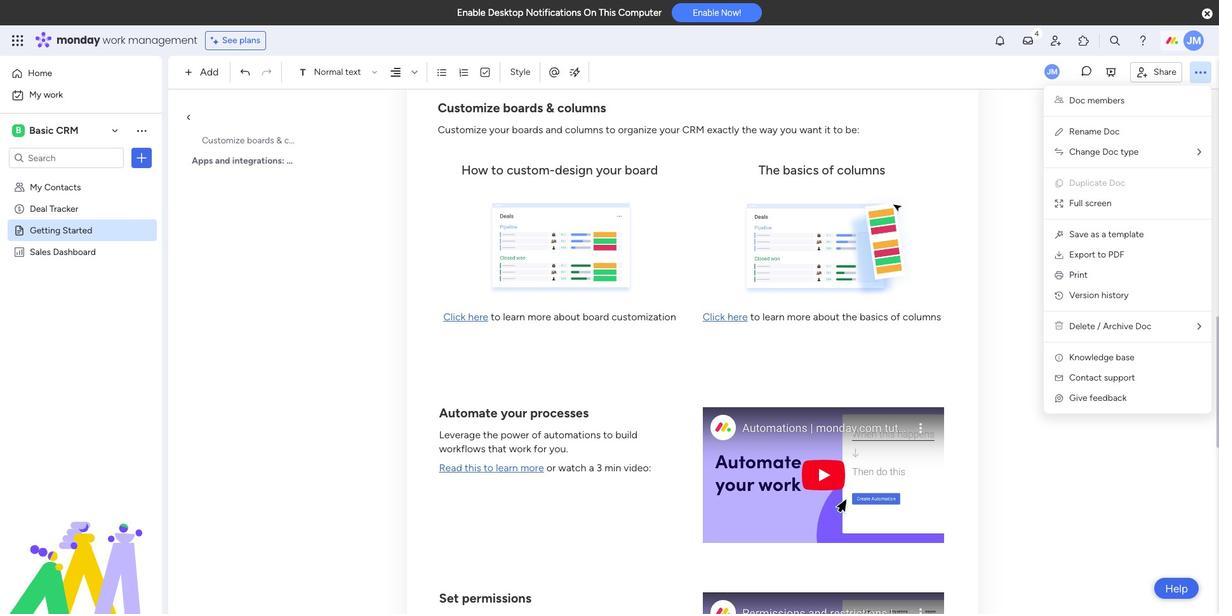 Task type: vqa. For each thing, say whether or not it's contained in the screenshot.
"contact"
yes



Task type: describe. For each thing, give the bounding box(es) containing it.
save as a template
[[1070, 229, 1144, 240]]

save as a template image
[[1054, 230, 1064, 240]]

doc for rename
[[1104, 126, 1120, 137]]

template
[[1109, 229, 1144, 240]]

0 vertical spatial the
[[742, 124, 757, 136]]

be:
[[846, 124, 860, 136]]

share
[[1154, 66, 1177, 77]]

processes
[[530, 406, 589, 421]]

1 horizontal spatial customize boards & columns
[[438, 101, 606, 116]]

you
[[780, 124, 797, 136]]

notifications image
[[994, 34, 1007, 47]]

numbered list image
[[458, 67, 470, 78]]

my work link
[[8, 85, 154, 105]]

my work option
[[8, 85, 154, 105]]

home link
[[8, 64, 154, 84]]

set
[[439, 591, 459, 607]]

4 image
[[1031, 26, 1043, 40]]

on
[[584, 7, 597, 18]]

undo ⌘+z image
[[240, 67, 251, 78]]

full screen
[[1070, 198, 1112, 209]]

options image
[[135, 152, 148, 164]]

read this to learn more or watch a 3 min video:
[[439, 462, 652, 474]]

desktop
[[488, 7, 524, 18]]

build
[[616, 429, 638, 441]]

here for the
[[728, 311, 748, 323]]

1 horizontal spatial board
[[625, 163, 658, 178]]

home option
[[8, 64, 154, 84]]

leverage the power of automations to build workflows that work for you.
[[439, 429, 640, 455]]

3 menu image from the top
[[387, 590, 397, 600]]

duplicate doc image
[[1054, 178, 1064, 189]]

and
[[546, 124, 563, 136]]

pdf
[[1109, 250, 1125, 260]]

1 vertical spatial a
[[589, 462, 594, 474]]

deal tracker
[[30, 203, 78, 214]]

enable now!
[[693, 8, 741, 18]]

basic
[[29, 124, 54, 137]]

version
[[1070, 290, 1100, 301]]

click here to learn more about the basics of columns
[[703, 311, 941, 323]]

normal
[[314, 67, 343, 77]]

search everything image
[[1109, 34, 1122, 47]]

1 horizontal spatial crm
[[682, 124, 705, 136]]

monday marketplace image
[[1078, 34, 1091, 47]]

1 menu image from the top
[[387, 103, 397, 113]]

started
[[63, 225, 92, 236]]

enable for enable desktop notifications on this computer
[[457, 7, 486, 18]]

2 menu image from the top
[[387, 161, 397, 171]]

/
[[1098, 321, 1101, 332]]

the basics of columns
[[759, 163, 886, 178]]

want
[[800, 124, 822, 136]]

normal text
[[314, 67, 361, 77]]

power
[[501, 429, 529, 441]]

service icon image for print
[[1054, 271, 1064, 281]]

automations
[[544, 429, 601, 441]]

you.
[[549, 443, 568, 455]]

doc right archive
[[1136, 321, 1152, 332]]

duplicate doc menu item
[[1054, 176, 1202, 191]]

2 menu image from the top
[[387, 404, 397, 414]]

organize
[[618, 124, 657, 136]]

checklist image
[[480, 67, 491, 78]]

management
[[128, 33, 197, 48]]

workspace selection element
[[12, 123, 80, 138]]

getting
[[30, 225, 60, 236]]

bulleted list image
[[437, 67, 448, 78]]

add button
[[180, 62, 226, 83]]

click for how to custom-design your board
[[443, 311, 466, 323]]

version history
[[1070, 290, 1129, 301]]

enable now! button
[[672, 3, 762, 22]]

more for design
[[528, 311, 551, 323]]

give
[[1070, 393, 1088, 404]]

click here link for how
[[443, 311, 488, 323]]

automate your processes
[[439, 406, 589, 421]]

duplicate
[[1070, 178, 1107, 189]]

how
[[462, 163, 488, 178]]

help image
[[1137, 34, 1150, 47]]

dashboard
[[53, 246, 96, 257]]

save
[[1070, 229, 1089, 240]]

rename doc
[[1070, 126, 1120, 137]]

plans
[[239, 35, 260, 46]]

rename
[[1070, 126, 1102, 137]]

text
[[345, 67, 361, 77]]

archive
[[1103, 321, 1134, 332]]

more for columns
[[787, 311, 811, 323]]

set permissions
[[439, 591, 532, 607]]

0 horizontal spatial basics
[[783, 163, 819, 178]]

doc members
[[1070, 95, 1125, 106]]

v2 ellipsis image
[[1195, 64, 1207, 81]]

the inside leverage the power of automations to build workflows that work for you.
[[483, 429, 498, 441]]

contact support
[[1070, 373, 1135, 384]]

doc for change
[[1103, 147, 1119, 158]]

for
[[534, 443, 547, 455]]

of inside leverage the power of automations to build workflows that work for you.
[[532, 429, 542, 441]]

see
[[222, 35, 237, 46]]

export
[[1070, 250, 1096, 260]]

1 horizontal spatial &
[[546, 101, 554, 116]]

v2 change image
[[1055, 147, 1064, 158]]

that
[[488, 443, 507, 455]]

give feedback
[[1070, 393, 1127, 404]]

mention image
[[548, 66, 561, 78]]

1 vertical spatial board
[[583, 311, 609, 323]]

my for my contacts
[[30, 182, 42, 192]]

see plans button
[[205, 31, 266, 50]]

exactly
[[707, 124, 740, 136]]

print
[[1070, 270, 1088, 281]]

crm inside workspace selection element
[[56, 124, 79, 137]]

type
[[1121, 147, 1139, 158]]

notifications
[[526, 7, 581, 18]]

service icon image for version history
[[1054, 291, 1064, 301]]

the
[[759, 163, 780, 178]]

your up custom-
[[489, 124, 510, 136]]

your right design
[[596, 163, 622, 178]]

contact support image
[[1054, 373, 1064, 384]]



Task type: locate. For each thing, give the bounding box(es) containing it.
customize boards & columns
[[438, 101, 606, 116], [202, 135, 318, 146]]

2 here from the left
[[728, 311, 748, 323]]

work inside leverage the power of automations to build workflows that work for you.
[[509, 443, 531, 455]]

2 horizontal spatial the
[[842, 311, 857, 323]]

dapulse close image
[[1202, 8, 1213, 20]]

my work
[[29, 90, 63, 100]]

1 click from the left
[[443, 311, 466, 323]]

1 horizontal spatial click here link
[[703, 311, 748, 323]]

public board image
[[13, 224, 25, 236]]

0 horizontal spatial click
[[443, 311, 466, 323]]

lottie animation image
[[0, 487, 162, 615]]

tracker
[[50, 203, 78, 214]]

workspace options image
[[135, 124, 148, 137]]

1 horizontal spatial the
[[742, 124, 757, 136]]

change
[[1070, 147, 1101, 158]]

0 horizontal spatial about
[[554, 311, 580, 323]]

0 horizontal spatial customize boards & columns
[[202, 135, 318, 146]]

2 vertical spatial of
[[532, 429, 542, 441]]

a right as
[[1102, 229, 1106, 240]]

click here link
[[443, 311, 488, 323], [703, 311, 748, 323]]

workspace image
[[12, 124, 25, 138]]

my down home
[[29, 90, 41, 100]]

dapulse teams image
[[1055, 95, 1064, 106]]

enable left now! at the right top of the page
[[693, 8, 719, 18]]

my for my work
[[29, 90, 41, 100]]

0 horizontal spatial here
[[468, 311, 488, 323]]

learn for your
[[496, 462, 518, 474]]

base
[[1116, 352, 1135, 363]]

1 vertical spatial &
[[276, 135, 282, 146]]

3 service icon image from the top
[[1054, 291, 1064, 301]]

enable for enable now!
[[693, 8, 719, 18]]

1 vertical spatial the
[[842, 311, 857, 323]]

0 vertical spatial work
[[103, 33, 125, 48]]

rename doc image
[[1054, 127, 1064, 137]]

2 vertical spatial menu image
[[387, 590, 397, 600]]

public dashboard image
[[13, 246, 25, 258]]

learn for basics
[[763, 311, 785, 323]]

help
[[1166, 583, 1188, 595]]

0 vertical spatial a
[[1102, 229, 1106, 240]]

1 vertical spatial service icon image
[[1054, 271, 1064, 281]]

work
[[103, 33, 125, 48], [44, 90, 63, 100], [509, 443, 531, 455]]

learn
[[503, 311, 525, 323], [763, 311, 785, 323], [496, 462, 518, 474]]

work for monday
[[103, 33, 125, 48]]

list arrow image
[[1198, 148, 1202, 157]]

learn for to
[[503, 311, 525, 323]]

my inside option
[[29, 90, 41, 100]]

your up power
[[501, 406, 527, 421]]

deal
[[30, 203, 47, 214]]

as
[[1091, 229, 1100, 240]]

home
[[28, 68, 52, 79]]

0 vertical spatial board
[[625, 163, 658, 178]]

service icon image left version
[[1054, 291, 1064, 301]]

v2 delete line image
[[1055, 321, 1064, 332]]

0 horizontal spatial click here link
[[443, 311, 488, 323]]

1 here from the left
[[468, 311, 488, 323]]

invite members image
[[1050, 34, 1063, 47]]

customization
[[612, 311, 676, 323]]

board down organize
[[625, 163, 658, 178]]

board activity image
[[1045, 64, 1060, 79]]

list box containing my contacts
[[0, 174, 162, 434]]

full
[[1070, 198, 1083, 209]]

add
[[200, 66, 219, 78]]

style button
[[505, 62, 536, 83]]

2 vertical spatial work
[[509, 443, 531, 455]]

service icon image
[[1054, 250, 1064, 260], [1054, 271, 1064, 281], [1054, 291, 1064, 301]]

0 vertical spatial menu image
[[387, 125, 397, 136]]

1 horizontal spatial here
[[728, 311, 748, 323]]

give feedback image
[[1054, 394, 1064, 404]]

it
[[825, 124, 831, 136]]

b
[[16, 125, 21, 136]]

0 horizontal spatial &
[[276, 135, 282, 146]]

customize
[[438, 101, 500, 116], [438, 124, 487, 136], [202, 135, 245, 146]]

watch
[[558, 462, 587, 474]]

menu image
[[387, 103, 397, 113], [387, 161, 397, 171], [387, 590, 397, 600]]

lottie animation element
[[0, 487, 162, 615]]

0 horizontal spatial crm
[[56, 124, 79, 137]]

list arrow image
[[1198, 323, 1202, 332]]

getting started
[[30, 225, 92, 236]]

list box
[[0, 174, 162, 434]]

2 about from the left
[[813, 311, 840, 323]]

work right monday
[[103, 33, 125, 48]]

a left 3
[[589, 462, 594, 474]]

doc for duplicate
[[1110, 178, 1126, 189]]

0 vertical spatial &
[[546, 101, 554, 116]]

click
[[443, 311, 466, 323], [703, 311, 725, 323]]

this
[[465, 462, 481, 474]]

min
[[605, 462, 621, 474]]

0 vertical spatial basics
[[783, 163, 819, 178]]

workflows
[[439, 443, 486, 455]]

click here link for the
[[703, 311, 748, 323]]

change doc type
[[1070, 147, 1139, 158]]

1 vertical spatial menu image
[[387, 161, 397, 171]]

0 vertical spatial my
[[29, 90, 41, 100]]

1 menu image from the top
[[387, 125, 397, 136]]

knowledge base image
[[1054, 353, 1064, 363]]

custom-
[[507, 163, 555, 178]]

1 vertical spatial menu image
[[387, 404, 397, 414]]

doc left type
[[1103, 147, 1119, 158]]

work down power
[[509, 443, 531, 455]]

read this to learn more link
[[439, 462, 544, 474]]

jeremy miller image
[[1184, 30, 1204, 51]]

share button
[[1131, 62, 1183, 82]]

board
[[625, 163, 658, 178], [583, 311, 609, 323]]

dynamic values image
[[569, 66, 581, 79]]

support
[[1104, 373, 1135, 384]]

2 service icon image from the top
[[1054, 271, 1064, 281]]

0 horizontal spatial the
[[483, 429, 498, 441]]

1 horizontal spatial enable
[[693, 8, 719, 18]]

of
[[822, 163, 834, 178], [891, 311, 901, 323], [532, 429, 542, 441]]

1 horizontal spatial click
[[703, 311, 725, 323]]

work inside option
[[44, 90, 63, 100]]

crm
[[682, 124, 705, 136], [56, 124, 79, 137]]

way
[[760, 124, 778, 136]]

members
[[1088, 95, 1125, 106]]

enable inside button
[[693, 8, 719, 18]]

sales dashboard
[[30, 246, 96, 257]]

0 vertical spatial of
[[822, 163, 834, 178]]

monday work management
[[57, 33, 197, 48]]

knowledge
[[1070, 352, 1114, 363]]

1 horizontal spatial of
[[822, 163, 834, 178]]

crm right basic
[[56, 124, 79, 137]]

work down home
[[44, 90, 63, 100]]

1 about from the left
[[554, 311, 580, 323]]

1 click here link from the left
[[443, 311, 488, 323]]

3
[[597, 462, 602, 474]]

2 vertical spatial the
[[483, 429, 498, 441]]

update feed image
[[1022, 34, 1035, 47]]

this
[[599, 7, 616, 18]]

2 click here link from the left
[[703, 311, 748, 323]]

1 horizontal spatial about
[[813, 311, 840, 323]]

about for of
[[813, 311, 840, 323]]

enable left desktop
[[457, 7, 486, 18]]

full screen image
[[1054, 199, 1064, 209]]

basic crm
[[29, 124, 79, 137]]

0 vertical spatial menu image
[[387, 103, 397, 113]]

menu image
[[387, 125, 397, 136], [387, 404, 397, 414]]

monday
[[57, 33, 100, 48]]

service icon image left the print
[[1054, 271, 1064, 281]]

here for how
[[468, 311, 488, 323]]

my up deal
[[30, 182, 42, 192]]

1 vertical spatial my
[[30, 182, 42, 192]]

click here to learn more about board customization
[[443, 311, 676, 323]]

delete / archive doc
[[1070, 321, 1152, 332]]

0 horizontal spatial enable
[[457, 7, 486, 18]]

enable desktop notifications on this computer
[[457, 7, 662, 18]]

computer
[[618, 7, 662, 18]]

1 vertical spatial customize boards & columns
[[202, 135, 318, 146]]

select product image
[[11, 34, 24, 47]]

contacts
[[44, 182, 81, 192]]

work for my
[[44, 90, 63, 100]]

your right organize
[[660, 124, 680, 136]]

automate
[[439, 406, 498, 421]]

Search in workspace field
[[27, 151, 106, 165]]

delete
[[1070, 321, 1096, 332]]

crm left exactly
[[682, 124, 705, 136]]

1 horizontal spatial a
[[1102, 229, 1106, 240]]

enable
[[457, 7, 486, 18], [693, 8, 719, 18]]

contact
[[1070, 373, 1102, 384]]

design
[[555, 163, 593, 178]]

1 vertical spatial of
[[891, 311, 901, 323]]

history
[[1102, 290, 1129, 301]]

doc right dapulse teams icon
[[1070, 95, 1086, 106]]

0 vertical spatial service icon image
[[1054, 250, 1064, 260]]

0 horizontal spatial a
[[589, 462, 594, 474]]

permissions
[[462, 591, 532, 607]]

style
[[510, 67, 531, 77]]

my contacts
[[30, 182, 81, 192]]

service icon image for export to pdf
[[1054, 250, 1064, 260]]

2 horizontal spatial of
[[891, 311, 901, 323]]

2 horizontal spatial work
[[509, 443, 531, 455]]

0 horizontal spatial of
[[532, 429, 542, 441]]

click for the basics of columns
[[703, 311, 725, 323]]

1 service icon image from the top
[[1054, 250, 1064, 260]]

more
[[528, 311, 551, 323], [787, 311, 811, 323], [521, 462, 544, 474]]

sales
[[30, 246, 51, 257]]

1 vertical spatial work
[[44, 90, 63, 100]]

0 horizontal spatial work
[[44, 90, 63, 100]]

to inside leverage the power of automations to build workflows that work for you.
[[603, 429, 613, 441]]

0 vertical spatial customize boards & columns
[[438, 101, 606, 116]]

option
[[0, 176, 162, 178]]

board left customization
[[583, 311, 609, 323]]

2 vertical spatial service icon image
[[1054, 291, 1064, 301]]

doc up change doc type at the top right
[[1104, 126, 1120, 137]]

leverage
[[439, 429, 481, 441]]

how to custom-design your board
[[462, 163, 658, 178]]

screen
[[1085, 198, 1112, 209]]

export to pdf
[[1070, 250, 1125, 260]]

service icon image down save as a template icon on the top of the page
[[1054, 250, 1064, 260]]

doc up screen
[[1110, 178, 1126, 189]]

2 click from the left
[[703, 311, 725, 323]]

read
[[439, 462, 462, 474]]

about for custom-
[[554, 311, 580, 323]]

1 horizontal spatial work
[[103, 33, 125, 48]]

see plans
[[222, 35, 260, 46]]

feedback
[[1090, 393, 1127, 404]]

1 vertical spatial basics
[[860, 311, 888, 323]]

0 horizontal spatial board
[[583, 311, 609, 323]]

doc inside menu item
[[1110, 178, 1126, 189]]

1 horizontal spatial basics
[[860, 311, 888, 323]]



